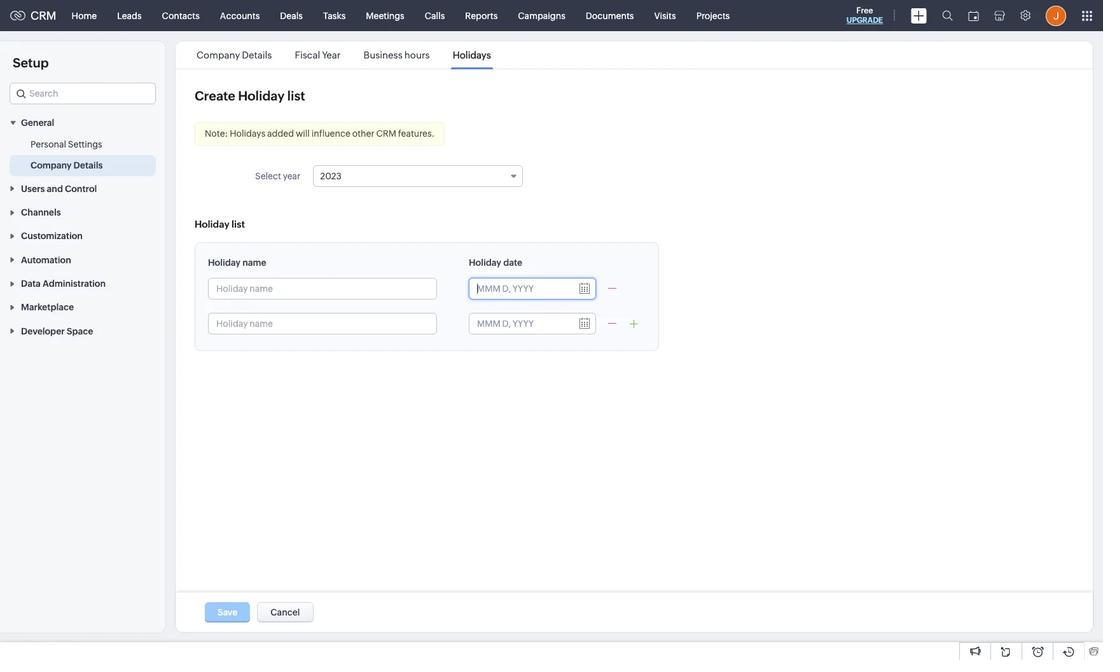 Task type: describe. For each thing, give the bounding box(es) containing it.
contacts link
[[152, 0, 210, 31]]

holiday for holiday name
[[208, 258, 241, 268]]

developer space button
[[0, 319, 165, 343]]

campaigns link
[[508, 0, 576, 31]]

reports
[[465, 10, 498, 21]]

customization
[[21, 231, 83, 241]]

1 mmm d, yyyy text field from the top
[[470, 279, 571, 299]]

profile image
[[1046, 5, 1066, 26]]

holiday name text field for first mmm d, yyyy text box
[[209, 279, 436, 299]]

year
[[283, 171, 301, 181]]

list containing company details
[[185, 41, 503, 69]]

general button
[[0, 111, 165, 134]]

details inside general region
[[74, 161, 103, 171]]

hours
[[405, 50, 430, 60]]

tasks
[[323, 10, 346, 21]]

and
[[47, 184, 63, 194]]

deals link
[[270, 0, 313, 31]]

customization button
[[0, 224, 165, 248]]

company details link inside general region
[[31, 159, 103, 172]]

home
[[72, 10, 97, 21]]

accounts link
[[210, 0, 270, 31]]

fiscal year
[[295, 50, 341, 60]]

reports link
[[455, 0, 508, 31]]

cancel
[[271, 608, 300, 618]]

administration
[[43, 279, 106, 289]]

create menu element
[[903, 0, 935, 31]]

company details inside list
[[197, 50, 272, 60]]

automation
[[21, 255, 71, 265]]

1 horizontal spatial crm
[[376, 129, 396, 139]]

leads link
[[107, 0, 152, 31]]

search element
[[935, 0, 961, 31]]

holiday list
[[195, 219, 245, 230]]

create menu image
[[911, 8, 927, 23]]

year
[[322, 50, 341, 60]]

note:
[[205, 129, 228, 139]]

2 mmm d, yyyy text field from the top
[[470, 314, 571, 334]]

contacts
[[162, 10, 200, 21]]

create holiday list
[[195, 88, 305, 103]]

fiscal
[[295, 50, 320, 60]]

control
[[65, 184, 97, 194]]

marketplace
[[21, 302, 74, 313]]

select
[[255, 171, 281, 181]]

users and control
[[21, 184, 97, 194]]

0 vertical spatial crm
[[31, 9, 56, 22]]

tasks link
[[313, 0, 356, 31]]

Search text field
[[10, 83, 155, 104]]

accounts
[[220, 10, 260, 21]]

meetings link
[[356, 0, 415, 31]]

calls
[[425, 10, 445, 21]]

home link
[[61, 0, 107, 31]]

campaigns
[[518, 10, 566, 21]]

will
[[296, 129, 310, 139]]

documents link
[[576, 0, 644, 31]]

automation button
[[0, 248, 165, 272]]

profile element
[[1038, 0, 1074, 31]]

note: holidays added will influence other crm features.
[[205, 129, 435, 139]]

personal
[[31, 140, 66, 150]]

influence
[[312, 129, 350, 139]]

holiday name text field for second mmm d, yyyy text box from the top
[[209, 314, 436, 334]]

calendar image
[[968, 10, 979, 21]]

leads
[[117, 10, 142, 21]]

0 vertical spatial details
[[242, 50, 272, 60]]

channels
[[21, 207, 61, 218]]

1 horizontal spatial list
[[287, 88, 305, 103]]



Task type: vqa. For each thing, say whether or not it's contained in the screenshot.
and
yes



Task type: locate. For each thing, give the bounding box(es) containing it.
company up create
[[197, 50, 240, 60]]

0 vertical spatial holidays
[[453, 50, 491, 60]]

crm
[[31, 9, 56, 22], [376, 129, 396, 139]]

general region
[[0, 134, 165, 176]]

holiday up holiday name
[[195, 219, 230, 230]]

calls link
[[415, 0, 455, 31]]

list
[[287, 88, 305, 103], [232, 219, 245, 230]]

1 vertical spatial company
[[31, 161, 72, 171]]

other
[[352, 129, 375, 139]]

list up holiday name
[[232, 219, 245, 230]]

company details link down accounts "link"
[[195, 50, 274, 60]]

holiday up added
[[238, 88, 285, 103]]

1 vertical spatial company details
[[31, 161, 103, 171]]

holiday for holiday date
[[469, 258, 501, 268]]

0 horizontal spatial holidays
[[230, 129, 265, 139]]

2 holiday name text field from the top
[[209, 314, 436, 334]]

added
[[267, 129, 294, 139]]

data administration button
[[0, 272, 165, 295]]

business
[[364, 50, 403, 60]]

developer space
[[21, 326, 93, 336]]

holiday for holiday list
[[195, 219, 230, 230]]

details down settings
[[74, 161, 103, 171]]

Holiday name text field
[[209, 279, 436, 299], [209, 314, 436, 334]]

company down personal at the top of the page
[[31, 161, 72, 171]]

personal settings
[[31, 140, 102, 150]]

developer
[[21, 326, 65, 336]]

create
[[195, 88, 235, 103]]

holidays link
[[451, 50, 493, 60]]

list
[[185, 41, 503, 69]]

users
[[21, 184, 45, 194]]

meetings
[[366, 10, 404, 21]]

select year
[[255, 171, 301, 181]]

crm link
[[10, 9, 56, 22]]

details up create holiday list
[[242, 50, 272, 60]]

0 vertical spatial company details link
[[195, 50, 274, 60]]

channels button
[[0, 200, 165, 224]]

holiday date
[[469, 258, 522, 268]]

0 vertical spatial holiday name text field
[[209, 279, 436, 299]]

company details
[[197, 50, 272, 60], [31, 161, 103, 171]]

1 horizontal spatial company details link
[[195, 50, 274, 60]]

0 vertical spatial company
[[197, 50, 240, 60]]

projects
[[696, 10, 730, 21]]

1 horizontal spatial company details
[[197, 50, 272, 60]]

0 horizontal spatial list
[[232, 219, 245, 230]]

1 vertical spatial mmm d, yyyy text field
[[470, 314, 571, 334]]

personal settings link
[[31, 138, 102, 151]]

features.
[[398, 129, 435, 139]]

marketplace button
[[0, 295, 165, 319]]

documents
[[586, 10, 634, 21]]

fiscal year link
[[293, 50, 343, 60]]

1 vertical spatial company details link
[[31, 159, 103, 172]]

company details link
[[195, 50, 274, 60], [31, 159, 103, 172]]

1 vertical spatial list
[[232, 219, 245, 230]]

2023
[[320, 171, 342, 181]]

holiday left date
[[469, 258, 501, 268]]

0 horizontal spatial company details
[[31, 161, 103, 171]]

0 vertical spatial company details
[[197, 50, 272, 60]]

1 vertical spatial crm
[[376, 129, 396, 139]]

1 vertical spatial details
[[74, 161, 103, 171]]

settings
[[68, 140, 102, 150]]

free upgrade
[[847, 6, 883, 25]]

holidays
[[453, 50, 491, 60], [230, 129, 265, 139]]

business hours link
[[362, 50, 432, 60]]

company inside general region
[[31, 161, 72, 171]]

holidays down reports
[[453, 50, 491, 60]]

None field
[[10, 83, 156, 104]]

free
[[857, 6, 873, 15]]

0 horizontal spatial crm
[[31, 9, 56, 22]]

crm right other
[[376, 129, 396, 139]]

0 horizontal spatial company details link
[[31, 159, 103, 172]]

users and control button
[[0, 176, 165, 200]]

visits link
[[644, 0, 686, 31]]

1 horizontal spatial company
[[197, 50, 240, 60]]

company details down personal settings
[[31, 161, 103, 171]]

cancel button
[[257, 603, 313, 623]]

0 vertical spatial list
[[287, 88, 305, 103]]

upgrade
[[847, 16, 883, 25]]

0 horizontal spatial company
[[31, 161, 72, 171]]

data
[[21, 279, 41, 289]]

setup
[[13, 55, 49, 70]]

0 vertical spatial mmm d, yyyy text field
[[470, 279, 571, 299]]

company inside list
[[197, 50, 240, 60]]

1 vertical spatial holidays
[[230, 129, 265, 139]]

deals
[[280, 10, 303, 21]]

holiday left name
[[208, 258, 241, 268]]

visits
[[654, 10, 676, 21]]

0 horizontal spatial details
[[74, 161, 103, 171]]

details
[[242, 50, 272, 60], [74, 161, 103, 171]]

holidays right note:
[[230, 129, 265, 139]]

list up will
[[287, 88, 305, 103]]

company details link down personal settings
[[31, 159, 103, 172]]

projects link
[[686, 0, 740, 31]]

date
[[503, 258, 522, 268]]

holiday name
[[208, 258, 266, 268]]

business hours
[[364, 50, 430, 60]]

MMM d, yyyy text field
[[470, 279, 571, 299], [470, 314, 571, 334]]

2023 field
[[313, 165, 523, 187]]

crm left home link
[[31, 9, 56, 22]]

general
[[21, 118, 54, 128]]

company details inside general region
[[31, 161, 103, 171]]

1 horizontal spatial details
[[242, 50, 272, 60]]

company
[[197, 50, 240, 60], [31, 161, 72, 171]]

data administration
[[21, 279, 106, 289]]

search image
[[942, 10, 953, 21]]

company details down accounts "link"
[[197, 50, 272, 60]]

1 vertical spatial holiday name text field
[[209, 314, 436, 334]]

name
[[243, 258, 266, 268]]

holiday
[[238, 88, 285, 103], [195, 219, 230, 230], [208, 258, 241, 268], [469, 258, 501, 268]]

1 horizontal spatial holidays
[[453, 50, 491, 60]]

1 holiday name text field from the top
[[209, 279, 436, 299]]

space
[[67, 326, 93, 336]]



